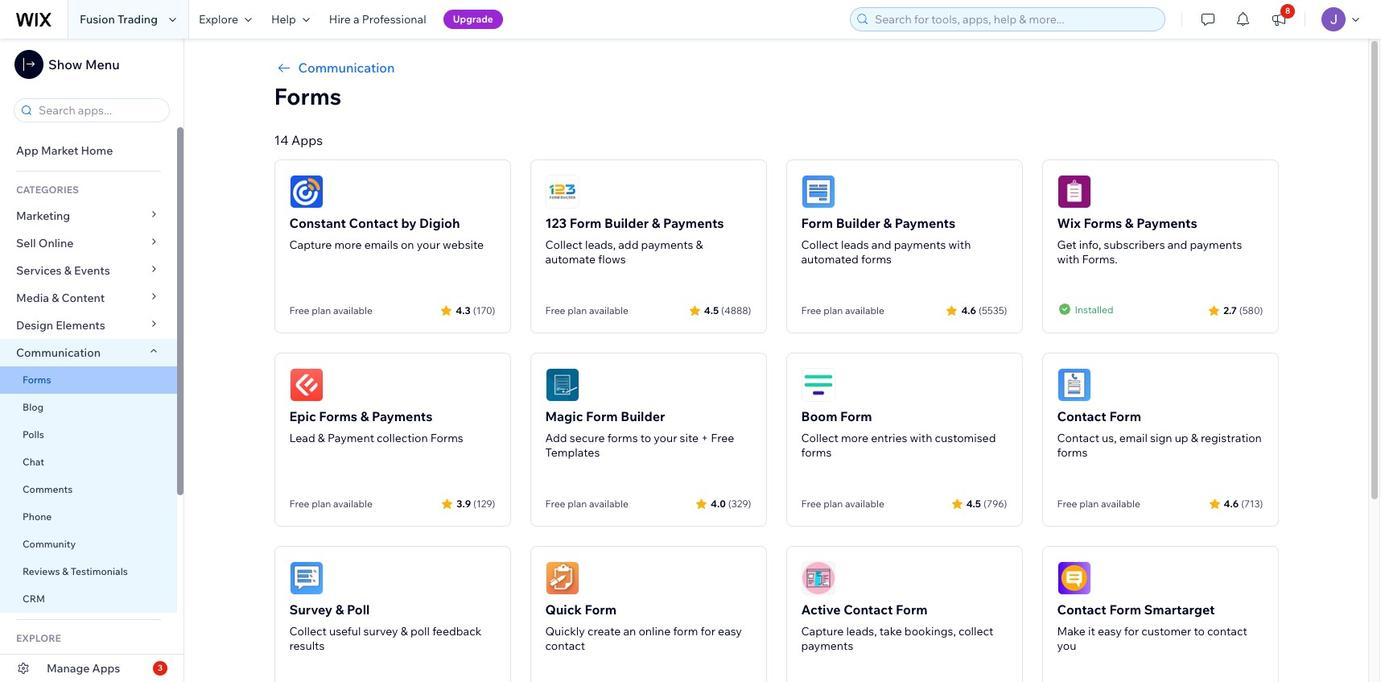 Task type: locate. For each thing, give the bounding box(es) containing it.
free plan available up epic forms & payments logo
[[289, 304, 373, 316]]

payments up '2.7'
[[1191, 238, 1243, 252]]

free plan available for capture
[[289, 304, 373, 316]]

free down "templates"
[[546, 498, 566, 510]]

quick
[[546, 602, 582, 618]]

boom form collect more entries with customised forms
[[802, 408, 996, 460]]

apps for 14 apps
[[291, 132, 323, 148]]

leads,
[[585, 238, 616, 252], [847, 624, 877, 639]]

plan for entries
[[824, 498, 843, 510]]

1 horizontal spatial 4.6
[[1224, 497, 1239, 509]]

1 horizontal spatial leads,
[[847, 624, 877, 639]]

payments inside 123 form builder & payments collect leads, add payments & automate flows
[[641, 238, 694, 252]]

on
[[401, 238, 414, 252]]

collect left leads
[[802, 238, 839, 252]]

up
[[1175, 431, 1189, 445]]

help
[[271, 12, 296, 27]]

4.6 left the (5535)
[[962, 304, 977, 316]]

contact inside the 'quick form quickly create an online form for easy contact'
[[546, 639, 585, 653]]

form inside the magic form builder add secure forms to your site + free templates
[[586, 408, 618, 424]]

0 horizontal spatial with
[[910, 431, 933, 445]]

and right leads
[[872, 238, 892, 252]]

payments inside wix forms & payments get info, subscribers and payments with forms.
[[1137, 215, 1198, 231]]

& inside form builder & payments collect leads and payments with automated forms
[[884, 215, 892, 231]]

forms down boom
[[802, 445, 832, 460]]

free up epic forms & payments logo
[[289, 304, 310, 316]]

form down form builder & payments  logo
[[802, 215, 833, 231]]

0 horizontal spatial your
[[417, 238, 440, 252]]

1 vertical spatial to
[[1195, 624, 1205, 639]]

plan for email
[[1080, 498, 1099, 510]]

free plan available for collect
[[802, 304, 885, 316]]

form inside boom form collect more entries with customised forms
[[841, 408, 873, 424]]

4.5 (4888)
[[704, 304, 752, 316]]

an
[[624, 624, 636, 639]]

+
[[701, 431, 709, 445]]

apps for manage apps
[[92, 661, 120, 676]]

sidebar element
[[0, 39, 184, 682]]

0 horizontal spatial more
[[334, 238, 362, 252]]

contact up take
[[844, 602, 893, 618]]

1 horizontal spatial 4.5
[[967, 497, 982, 509]]

forms right secure on the left of page
[[608, 431, 638, 445]]

8
[[1286, 6, 1291, 16]]

form left smartarget
[[1110, 602, 1142, 618]]

to inside contact form smartarget make it easy for customer to contact you
[[1195, 624, 1205, 639]]

apps inside sidebar element
[[92, 661, 120, 676]]

your left site
[[654, 431, 678, 445]]

info,
[[1080, 238, 1102, 252]]

4.6 left (713)
[[1224, 497, 1239, 509]]

1 horizontal spatial and
[[1168, 238, 1188, 252]]

for right form at bottom
[[701, 624, 716, 639]]

forms inside sidebar element
[[23, 374, 51, 386]]

payments inside epic forms & payments lead & payment collection forms
[[372, 408, 433, 424]]

communication down design elements
[[16, 345, 103, 360]]

1 vertical spatial capture
[[802, 624, 844, 639]]

to down smartarget
[[1195, 624, 1205, 639]]

2 horizontal spatial with
[[1058, 252, 1080, 267]]

digioh
[[420, 215, 460, 231]]

show menu button
[[14, 50, 120, 79]]

leads, left add
[[585, 238, 616, 252]]

forms up payment
[[319, 408, 358, 424]]

1 horizontal spatial for
[[1125, 624, 1140, 639]]

hire
[[329, 12, 351, 27]]

leads
[[841, 238, 869, 252]]

4.5 for payments
[[704, 304, 719, 316]]

1 horizontal spatial more
[[841, 431, 869, 445]]

form inside the 'quick form quickly create an online form for easy contact'
[[585, 602, 617, 618]]

payments inside wix forms & payments get info, subscribers and payments with forms.
[[1191, 238, 1243, 252]]

contact down smartarget
[[1208, 624, 1248, 639]]

epic forms & payments logo image
[[289, 368, 323, 402]]

help button
[[262, 0, 320, 39]]

for left customer
[[1125, 624, 1140, 639]]

free right (329)
[[802, 498, 822, 510]]

available down "templates"
[[589, 498, 629, 510]]

contact up emails
[[349, 215, 398, 231]]

plan down automate
[[568, 304, 587, 316]]

form for contact form
[[1110, 408, 1142, 424]]

4.6 for form builder & payments
[[962, 304, 977, 316]]

4.5 left (4888)
[[704, 304, 719, 316]]

0 horizontal spatial communication link
[[0, 339, 177, 366]]

community
[[23, 538, 76, 550]]

easy right the it
[[1098, 624, 1122, 639]]

form up secure on the left of page
[[586, 408, 618, 424]]

more inside boom form collect more entries with customised forms
[[841, 431, 869, 445]]

free
[[289, 304, 310, 316], [546, 304, 566, 316], [802, 304, 822, 316], [711, 431, 735, 445], [289, 498, 310, 510], [546, 498, 566, 510], [802, 498, 822, 510], [1058, 498, 1078, 510]]

hire a professional
[[329, 12, 426, 27]]

results
[[289, 639, 325, 653]]

payments
[[664, 215, 724, 231], [895, 215, 956, 231], [1137, 215, 1198, 231], [372, 408, 433, 424]]

2 and from the left
[[1168, 238, 1188, 252]]

blog link
[[0, 394, 177, 421]]

0 vertical spatial communication
[[298, 60, 395, 76]]

free down lead
[[289, 498, 310, 510]]

1 vertical spatial your
[[654, 431, 678, 445]]

form up "create"
[[585, 602, 617, 618]]

comments
[[23, 483, 73, 495]]

1 vertical spatial communication
[[16, 345, 103, 360]]

plan down automated
[[824, 304, 843, 316]]

form
[[674, 624, 698, 639]]

free plan available down automate
[[546, 304, 629, 316]]

events
[[74, 263, 110, 278]]

to
[[641, 431, 652, 445], [1195, 624, 1205, 639]]

forms inside the magic form builder add secure forms to your site + free templates
[[608, 431, 638, 445]]

leads, inside 123 form builder & payments collect leads, add payments & automate flows
[[585, 238, 616, 252]]

1 easy from the left
[[718, 624, 742, 639]]

plan down "templates"
[[568, 498, 587, 510]]

form up email
[[1110, 408, 1142, 424]]

to inside the magic form builder add secure forms to your site + free templates
[[641, 431, 652, 445]]

lead
[[289, 431, 315, 445]]

0 vertical spatial capture
[[289, 238, 332, 252]]

registration
[[1201, 431, 1262, 445]]

your inside constant contact by digioh capture more emails on your website
[[417, 238, 440, 252]]

free for magic form builder
[[546, 498, 566, 510]]

with right entries
[[910, 431, 933, 445]]

apps
[[291, 132, 323, 148], [92, 661, 120, 676]]

0 horizontal spatial to
[[641, 431, 652, 445]]

0 horizontal spatial 4.5
[[704, 304, 719, 316]]

0 vertical spatial communication link
[[274, 58, 1279, 77]]

1 vertical spatial apps
[[92, 661, 120, 676]]

communication
[[298, 60, 395, 76], [16, 345, 103, 360]]

for inside contact form smartarget make it easy for customer to contact you
[[1125, 624, 1140, 639]]

capture down constant
[[289, 238, 332, 252]]

1 horizontal spatial your
[[654, 431, 678, 445]]

testimonials
[[71, 565, 128, 577]]

design
[[16, 318, 53, 333]]

entries
[[871, 431, 908, 445]]

1 vertical spatial 4.6
[[1224, 497, 1239, 509]]

easy right form at bottom
[[718, 624, 742, 639]]

4.5 (796)
[[967, 497, 1008, 509]]

design elements
[[16, 318, 105, 333]]

0 horizontal spatial capture
[[289, 238, 332, 252]]

epic
[[289, 408, 316, 424]]

form builder & payments  logo image
[[802, 175, 835, 209]]

form inside active contact form capture leads, take bookings, collect payments
[[896, 602, 928, 618]]

Search apps... field
[[34, 99, 164, 122]]

form inside form builder & payments collect leads and payments with automated forms
[[802, 215, 833, 231]]

services & events link
[[0, 257, 177, 284]]

plan for lead
[[312, 498, 331, 510]]

wix forms & payments get info, subscribers and payments with forms.
[[1058, 215, 1243, 267]]

4.5 left the (796) at the right of the page
[[967, 497, 982, 509]]

1 horizontal spatial contact
[[1208, 624, 1248, 639]]

online
[[38, 236, 74, 250]]

0 vertical spatial leads,
[[585, 238, 616, 252]]

collect inside 123 form builder & payments collect leads, add payments & automate flows
[[546, 238, 583, 252]]

available down payment
[[333, 498, 373, 510]]

your inside the magic form builder add secure forms to your site + free templates
[[654, 431, 678, 445]]

free plan available for entries
[[802, 498, 885, 510]]

online
[[639, 624, 671, 639]]

services & events
[[16, 263, 110, 278]]

community link
[[0, 531, 177, 558]]

available down "flows"
[[589, 304, 629, 316]]

app market home link
[[0, 137, 177, 164]]

show menu
[[48, 56, 120, 72]]

form right '123'
[[570, 215, 602, 231]]

available
[[333, 304, 373, 316], [589, 304, 629, 316], [845, 304, 885, 316], [333, 498, 373, 510], [589, 498, 629, 510], [845, 498, 885, 510], [1102, 498, 1141, 510]]

us,
[[1102, 431, 1117, 445]]

capture down active
[[802, 624, 844, 639]]

form inside 123 form builder & payments collect leads, add payments & automate flows
[[570, 215, 602, 231]]

free plan available down us,
[[1058, 498, 1141, 510]]

for
[[701, 624, 716, 639], [1125, 624, 1140, 639]]

apps right '14'
[[291, 132, 323, 148]]

payments down active
[[802, 639, 854, 653]]

0 horizontal spatial 4.6
[[962, 304, 977, 316]]

plan up epic forms & payments logo
[[312, 304, 331, 316]]

form for 123 form builder & payments
[[570, 215, 602, 231]]

1 vertical spatial leads,
[[847, 624, 877, 639]]

collect
[[546, 238, 583, 252], [802, 238, 839, 252], [802, 431, 839, 445], [289, 624, 327, 639]]

sign
[[1151, 431, 1173, 445]]

1 horizontal spatial apps
[[291, 132, 323, 148]]

builder inside 123 form builder & payments collect leads, add payments & automate flows
[[605, 215, 649, 231]]

survey & poll collect useful survey & poll feedback results
[[289, 602, 482, 653]]

form for quick form
[[585, 602, 617, 618]]

0 horizontal spatial easy
[[718, 624, 742, 639]]

communication down hire
[[298, 60, 395, 76]]

contact down 'quick'
[[546, 639, 585, 653]]

builder right magic at the left bottom
[[621, 408, 665, 424]]

0 horizontal spatial and
[[872, 238, 892, 252]]

leads, left take
[[847, 624, 877, 639]]

available down entries
[[845, 498, 885, 510]]

payments inside form builder & payments collect leads and payments with automated forms
[[895, 215, 956, 231]]

3
[[158, 663, 163, 673]]

magic form builder logo image
[[546, 368, 579, 402]]

contact for smartarget
[[1208, 624, 1248, 639]]

app
[[16, 143, 39, 158]]

0 horizontal spatial contact
[[546, 639, 585, 653]]

plan for capture
[[312, 304, 331, 316]]

available down automated
[[845, 304, 885, 316]]

forms left us,
[[1058, 445, 1088, 460]]

1 horizontal spatial easy
[[1098, 624, 1122, 639]]

forms up blog
[[23, 374, 51, 386]]

0 vertical spatial more
[[334, 238, 362, 252]]

0 vertical spatial 4.6
[[962, 304, 977, 316]]

1 vertical spatial 4.5
[[967, 497, 982, 509]]

plan up active contact form logo
[[824, 498, 843, 510]]

collect down survey
[[289, 624, 327, 639]]

with up 4.6 (5535)
[[949, 238, 971, 252]]

1 horizontal spatial capture
[[802, 624, 844, 639]]

your right 'on' in the top left of the page
[[417, 238, 440, 252]]

plan down lead
[[312, 498, 331, 510]]

plan up contact form smartarget logo at the bottom
[[1080, 498, 1099, 510]]

form inside contact form contact us, email sign up & registration forms
[[1110, 408, 1142, 424]]

easy inside contact form smartarget make it easy for customer to contact you
[[1098, 624, 1122, 639]]

1 for from the left
[[701, 624, 716, 639]]

wix
[[1058, 215, 1081, 231]]

forms right automated
[[862, 252, 892, 267]]

contact
[[1208, 624, 1248, 639], [546, 639, 585, 653]]

collect down boom
[[802, 431, 839, 445]]

payments right add
[[641, 238, 694, 252]]

free plan available down "templates"
[[546, 498, 629, 510]]

available down emails
[[333, 304, 373, 316]]

form right boom
[[841, 408, 873, 424]]

reviews & testimonials link
[[0, 558, 177, 585]]

wix forms & payments logo image
[[1058, 175, 1091, 209]]

free for contact form
[[1058, 498, 1078, 510]]

reviews & testimonials
[[23, 565, 128, 577]]

4.6 for contact form
[[1224, 497, 1239, 509]]

bookings,
[[905, 624, 956, 639]]

0 vertical spatial 4.5
[[704, 304, 719, 316]]

constant contact by digioh logo image
[[289, 175, 323, 209]]

1 vertical spatial communication link
[[0, 339, 177, 366]]

apps right manage
[[92, 661, 120, 676]]

0 vertical spatial apps
[[291, 132, 323, 148]]

0 horizontal spatial for
[[701, 624, 716, 639]]

8 button
[[1262, 0, 1297, 39]]

free right +
[[711, 431, 735, 445]]

available down us,
[[1102, 498, 1141, 510]]

free right the (796) at the right of the page
[[1058, 498, 1078, 510]]

free plan available down automated
[[802, 304, 885, 316]]

free plan available down payment
[[289, 498, 373, 510]]

builder inside form builder & payments collect leads and payments with automated forms
[[836, 215, 881, 231]]

form inside contact form smartarget make it easy for customer to contact you
[[1110, 602, 1142, 618]]

free plan available
[[289, 304, 373, 316], [546, 304, 629, 316], [802, 304, 885, 316], [289, 498, 373, 510], [546, 498, 629, 510], [802, 498, 885, 510], [1058, 498, 1141, 510]]

1 horizontal spatial communication link
[[274, 58, 1279, 77]]

1 horizontal spatial to
[[1195, 624, 1205, 639]]

and right 'subscribers'
[[1168, 238, 1188, 252]]

with left forms.
[[1058, 252, 1080, 267]]

0 vertical spatial your
[[417, 238, 440, 252]]

builder
[[605, 215, 649, 231], [836, 215, 881, 231], [621, 408, 665, 424]]

active
[[802, 602, 841, 618]]

builder inside the magic form builder add secure forms to your site + free templates
[[621, 408, 665, 424]]

it
[[1089, 624, 1096, 639]]

1 horizontal spatial with
[[949, 238, 971, 252]]

easy
[[718, 624, 742, 639], [1098, 624, 1122, 639]]

your
[[417, 238, 440, 252], [654, 431, 678, 445]]

free down automated
[[802, 304, 822, 316]]

1 horizontal spatial communication
[[298, 60, 395, 76]]

active contact form logo image
[[802, 561, 835, 595]]

forms inside contact form contact us, email sign up & registration forms
[[1058, 445, 1088, 460]]

form up bookings,
[[896, 602, 928, 618]]

0 horizontal spatial communication
[[16, 345, 103, 360]]

free plan available up active contact form logo
[[802, 498, 885, 510]]

0 vertical spatial to
[[641, 431, 652, 445]]

website
[[443, 238, 484, 252]]

1 vertical spatial more
[[841, 431, 869, 445]]

to left site
[[641, 431, 652, 445]]

more left entries
[[841, 431, 869, 445]]

explore
[[199, 12, 238, 27]]

forms up info,
[[1084, 215, 1123, 231]]

emails
[[364, 238, 398, 252]]

smartarget
[[1145, 602, 1216, 618]]

123 form builder & payments logo image
[[546, 175, 579, 209]]

contact for quickly
[[546, 639, 585, 653]]

2 for from the left
[[1125, 624, 1140, 639]]

plan
[[312, 304, 331, 316], [568, 304, 587, 316], [824, 304, 843, 316], [312, 498, 331, 510], [568, 498, 587, 510], [824, 498, 843, 510], [1080, 498, 1099, 510]]

4.5 for entries
[[967, 497, 982, 509]]

2 easy from the left
[[1098, 624, 1122, 639]]

builder up add
[[605, 215, 649, 231]]

contact inside contact form smartarget make it easy for customer to contact you
[[1058, 602, 1107, 618]]

more left emails
[[334, 238, 362, 252]]

contact inside contact form smartarget make it easy for customer to contact you
[[1208, 624, 1248, 639]]

0 horizontal spatial leads,
[[585, 238, 616, 252]]

payments right leads
[[894, 238, 947, 252]]

available for collect
[[845, 304, 885, 316]]

contact up the it
[[1058, 602, 1107, 618]]

builder up leads
[[836, 215, 881, 231]]

contact form smartarget logo image
[[1058, 561, 1091, 595]]

and
[[872, 238, 892, 252], [1168, 238, 1188, 252]]

1 and from the left
[[872, 238, 892, 252]]

free down automate
[[546, 304, 566, 316]]

(170)
[[473, 304, 496, 316]]

collect down '123'
[[546, 238, 583, 252]]

0 horizontal spatial apps
[[92, 661, 120, 676]]

communication link
[[274, 58, 1279, 77], [0, 339, 177, 366]]

payments inside active contact form capture leads, take bookings, collect payments
[[802, 639, 854, 653]]

available for email
[[1102, 498, 1141, 510]]

make
[[1058, 624, 1086, 639]]



Task type: vqa. For each thing, say whether or not it's contained in the screenshot.


Task type: describe. For each thing, give the bounding box(es) containing it.
elements
[[56, 318, 105, 333]]

2.7 (580)
[[1224, 304, 1264, 316]]

collection
[[377, 431, 428, 445]]

payments for form builder & payments
[[895, 215, 956, 231]]

magic
[[546, 408, 583, 424]]

upgrade button
[[443, 10, 503, 29]]

marketing link
[[0, 202, 177, 229]]

payments for 123 form builder & payments
[[641, 238, 694, 252]]

forms up 14 apps
[[274, 82, 342, 110]]

with inside boom form collect more entries with customised forms
[[910, 431, 933, 445]]

available for secure
[[589, 498, 629, 510]]

collect inside form builder & payments collect leads and payments with automated forms
[[802, 238, 839, 252]]

quick form quickly create an online form for easy contact
[[546, 602, 742, 653]]

contact inside active contact form capture leads, take bookings, collect payments
[[844, 602, 893, 618]]

4.6 (5535)
[[962, 304, 1008, 316]]

survey & poll logo image
[[289, 561, 323, 595]]

123
[[546, 215, 567, 231]]

by
[[401, 215, 417, 231]]

(4888)
[[722, 304, 752, 316]]

free for form builder & payments
[[802, 304, 822, 316]]

manage apps
[[47, 661, 120, 676]]

builder for 123 form builder & payments
[[605, 215, 649, 231]]

you
[[1058, 639, 1077, 653]]

forms inside boom form collect more entries with customised forms
[[802, 445, 832, 460]]

plan for payments
[[568, 304, 587, 316]]

email
[[1120, 431, 1148, 445]]

builder for magic form builder
[[621, 408, 665, 424]]

take
[[880, 624, 902, 639]]

categories
[[16, 184, 79, 196]]

payments for epic forms & payments
[[372, 408, 433, 424]]

market
[[41, 143, 78, 158]]

subscribers
[[1104, 238, 1166, 252]]

and inside wix forms & payments get info, subscribers and payments with forms.
[[1168, 238, 1188, 252]]

sell online link
[[0, 229, 177, 257]]

quick form logo image
[[546, 561, 579, 595]]

app market home
[[16, 143, 113, 158]]

boom form logo image
[[802, 368, 835, 402]]

capture inside active contact form capture leads, take bookings, collect payments
[[802, 624, 844, 639]]

secure
[[570, 431, 605, 445]]

automate
[[546, 252, 596, 267]]

available for lead
[[333, 498, 373, 510]]

boom
[[802, 408, 838, 424]]

free plan available for secure
[[546, 498, 629, 510]]

free plan available for lead
[[289, 498, 373, 510]]

capture inside constant contact by digioh capture more emails on your website
[[289, 238, 332, 252]]

form for boom form
[[841, 408, 873, 424]]

form for contact form smartarget
[[1110, 602, 1142, 618]]

media & content
[[16, 291, 105, 305]]

plan for collect
[[824, 304, 843, 316]]

contact inside constant contact by digioh capture more emails on your website
[[349, 215, 398, 231]]

polls link
[[0, 421, 177, 449]]

& inside contact form contact us, email sign up & registration forms
[[1192, 431, 1199, 445]]

forms inside form builder & payments collect leads and payments with automated forms
[[862, 252, 892, 267]]

blog
[[23, 401, 44, 413]]

4.6 (713)
[[1224, 497, 1264, 509]]

forms.
[[1083, 252, 1118, 267]]

Search for tools, apps, help & more... field
[[870, 8, 1160, 31]]

and inside form builder & payments collect leads and payments with automated forms
[[872, 238, 892, 252]]

menu
[[85, 56, 120, 72]]

free plan available for payments
[[546, 304, 629, 316]]

easy inside the 'quick form quickly create an online form for easy contact'
[[718, 624, 742, 639]]

plan for secure
[[568, 498, 587, 510]]

leads, inside active contact form capture leads, take bookings, collect payments
[[847, 624, 877, 639]]

with inside wix forms & payments get info, subscribers and payments with forms.
[[1058, 252, 1080, 267]]

forms right collection
[[431, 431, 464, 445]]

chat link
[[0, 449, 177, 476]]

quickly
[[546, 624, 585, 639]]

phone link
[[0, 503, 177, 531]]

& inside wix forms & payments get info, subscribers and payments with forms.
[[1126, 215, 1134, 231]]

4.0
[[711, 497, 726, 509]]

14 apps
[[274, 132, 323, 148]]

poll
[[411, 624, 430, 639]]

contact form contact us, email sign up & registration forms
[[1058, 408, 1262, 460]]

available for capture
[[333, 304, 373, 316]]

get
[[1058, 238, 1077, 252]]

available for payments
[[589, 304, 629, 316]]

3.9
[[457, 497, 471, 509]]

free inside the magic form builder add secure forms to your site + free templates
[[711, 431, 735, 445]]

communication inside sidebar element
[[16, 345, 103, 360]]

hire a professional link
[[320, 0, 436, 39]]

more inside constant contact by digioh capture more emails on your website
[[334, 238, 362, 252]]

collect inside 'survey & poll collect useful survey & poll feedback results'
[[289, 624, 327, 639]]

add
[[619, 238, 639, 252]]

(5535)
[[979, 304, 1008, 316]]

epic forms & payments lead & payment collection forms
[[289, 408, 464, 445]]

(580)
[[1240, 304, 1264, 316]]

flows
[[598, 252, 626, 267]]

chat
[[23, 456, 44, 468]]

installed
[[1075, 303, 1114, 315]]

professional
[[362, 12, 426, 27]]

manage
[[47, 661, 90, 676]]

payments for active contact form
[[802, 639, 854, 653]]

payments for wix forms & payments
[[1137, 215, 1198, 231]]

free for epic forms & payments
[[289, 498, 310, 510]]

for inside the 'quick form quickly create an online form for easy contact'
[[701, 624, 716, 639]]

sell online
[[16, 236, 74, 250]]

payments inside form builder & payments collect leads and payments with automated forms
[[894, 238, 947, 252]]

free for 123 form builder & payments
[[546, 304, 566, 316]]

free for boom form
[[802, 498, 822, 510]]

media & content link
[[0, 284, 177, 312]]

(129)
[[474, 497, 496, 509]]

free plan available for email
[[1058, 498, 1141, 510]]

active contact form capture leads, take bookings, collect payments
[[802, 602, 994, 653]]

customised
[[935, 431, 996, 445]]

constant
[[289, 215, 346, 231]]

4.3
[[456, 304, 471, 316]]

collect
[[959, 624, 994, 639]]

contact down contact form logo on the bottom right of page
[[1058, 408, 1107, 424]]

create
[[588, 624, 621, 639]]

contact form smartarget make it easy for customer to contact you
[[1058, 602, 1248, 653]]

collect inside boom form collect more entries with customised forms
[[802, 431, 839, 445]]

poll
[[347, 602, 370, 618]]

form for magic form builder
[[586, 408, 618, 424]]

show
[[48, 56, 82, 72]]

forms inside wix forms & payments get info, subscribers and payments with forms.
[[1084, 215, 1123, 231]]

comments link
[[0, 476, 177, 503]]

payments inside 123 form builder & payments collect leads, add payments & automate flows
[[664, 215, 724, 231]]

constant contact by digioh capture more emails on your website
[[289, 215, 484, 252]]

available for entries
[[845, 498, 885, 510]]

polls
[[23, 428, 44, 440]]

payment
[[328, 431, 374, 445]]

4.3 (170)
[[456, 304, 496, 316]]

(329)
[[729, 497, 752, 509]]

add
[[546, 431, 567, 445]]

crm link
[[0, 585, 177, 613]]

crm
[[23, 593, 45, 605]]

payments for wix forms & payments
[[1191, 238, 1243, 252]]

explore
[[16, 632, 61, 644]]

with inside form builder & payments collect leads and payments with automated forms
[[949, 238, 971, 252]]

free for constant contact by digioh
[[289, 304, 310, 316]]

4.0 (329)
[[711, 497, 752, 509]]

contact left us,
[[1058, 431, 1100, 445]]

contact form logo image
[[1058, 368, 1091, 402]]

automated
[[802, 252, 859, 267]]



